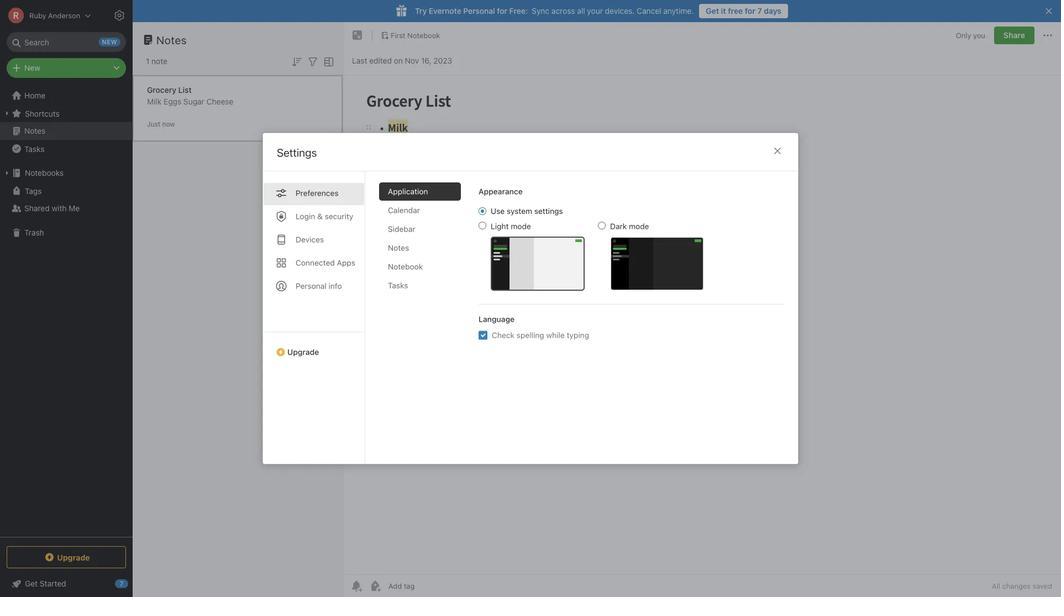 Task type: describe. For each thing, give the bounding box(es) containing it.
mode for light mode
[[511, 222, 531, 231]]

anytime.
[[664, 6, 694, 15]]

tab list for appearance
[[379, 182, 470, 464]]

add a reminder image
[[350, 579, 363, 593]]

calendar tab
[[379, 201, 461, 219]]

calendar
[[388, 206, 420, 215]]

language
[[479, 315, 515, 324]]

1 horizontal spatial upgrade
[[287, 347, 319, 357]]

connected apps
[[296, 258, 355, 267]]

home
[[24, 91, 45, 100]]

new button
[[7, 58, 126, 78]]

for for 7
[[745, 6, 756, 15]]

grocery
[[147, 85, 176, 95]]

free:
[[510, 6, 528, 15]]

personal inside tab list
[[296, 281, 327, 291]]

for for free:
[[497, 6, 508, 15]]

expand notebooks image
[[3, 169, 12, 177]]

application tab
[[379, 182, 461, 201]]

add tag image
[[369, 579, 382, 593]]

notebooks link
[[0, 164, 132, 182]]

Note Editor text field
[[343, 75, 1061, 574]]

get it free for 7 days
[[706, 6, 782, 15]]

just
[[147, 120, 160, 128]]

notebook inside tab
[[388, 262, 423, 271]]

notebook inside button
[[408, 31, 440, 39]]

cancel
[[637, 6, 661, 15]]

Light mode radio
[[479, 222, 487, 229]]

eggs
[[164, 97, 181, 106]]

grocery list
[[147, 85, 192, 95]]

try evernote personal for free: sync across all your devices. cancel anytime.
[[415, 6, 694, 15]]

trash
[[24, 228, 44, 237]]

milk eggs sugar cheese
[[147, 97, 233, 106]]

only you
[[956, 31, 986, 39]]

me
[[69, 204, 80, 213]]

&
[[317, 212, 323, 221]]

list
[[178, 85, 192, 95]]

typing
[[567, 331, 589, 340]]

tasks tab
[[379, 276, 461, 295]]

last
[[352, 56, 367, 65]]

spelling
[[517, 331, 544, 340]]

0 horizontal spatial notes
[[24, 126, 45, 135]]

cheese
[[207, 97, 233, 106]]

login & security
[[296, 212, 353, 221]]

share button
[[995, 27, 1035, 44]]

sidebar tab
[[379, 220, 461, 238]]

trash link
[[0, 224, 132, 242]]

sync
[[532, 6, 550, 15]]

check
[[492, 331, 515, 340]]

tab list for application
[[263, 171, 365, 464]]

all
[[992, 582, 1001, 590]]

saved
[[1033, 582, 1053, 590]]

note
[[152, 57, 167, 66]]

first notebook button
[[377, 28, 444, 43]]

evernote
[[429, 6, 461, 15]]

Check spelling while typing checkbox
[[479, 331, 488, 340]]

home link
[[0, 87, 133, 104]]

days
[[764, 6, 782, 15]]

get it free for 7 days button
[[699, 4, 788, 18]]

across
[[552, 6, 575, 15]]

it
[[721, 6, 726, 15]]

on
[[394, 56, 403, 65]]

sugar
[[184, 97, 204, 106]]

note list element
[[133, 22, 343, 597]]

you
[[974, 31, 986, 39]]

1 vertical spatial upgrade button
[[7, 546, 126, 568]]

tree containing home
[[0, 87, 133, 536]]

application
[[388, 187, 428, 196]]

0 vertical spatial personal
[[464, 6, 495, 15]]



Task type: locate. For each thing, give the bounding box(es) containing it.
7
[[758, 6, 762, 15]]

2023
[[434, 56, 452, 65]]

while
[[546, 331, 565, 340]]

just now
[[147, 120, 175, 128]]

first
[[391, 31, 406, 39]]

0 horizontal spatial mode
[[511, 222, 531, 231]]

notes
[[156, 33, 187, 46], [24, 126, 45, 135], [388, 243, 409, 252]]

tasks button
[[0, 140, 132, 158]]

share
[[1004, 31, 1026, 40]]

free
[[728, 6, 743, 15]]

sidebar
[[388, 224, 416, 234]]

1 for from the left
[[497, 6, 508, 15]]

1 vertical spatial tasks
[[388, 281, 408, 290]]

1 horizontal spatial tasks
[[388, 281, 408, 290]]

tab list containing application
[[379, 182, 470, 464]]

settings image
[[113, 9, 126, 22]]

expand note image
[[351, 29, 364, 42]]

tags
[[25, 186, 42, 195]]

all changes saved
[[992, 582, 1053, 590]]

tab list containing preferences
[[263, 171, 365, 464]]

notebook
[[408, 31, 440, 39], [388, 262, 423, 271]]

mode for dark mode
[[629, 222, 649, 231]]

notebook down try on the left top of the page
[[408, 31, 440, 39]]

tasks inside tab
[[388, 281, 408, 290]]

milk
[[147, 97, 162, 106]]

personal info
[[296, 281, 342, 291]]

0 horizontal spatial upgrade button
[[7, 546, 126, 568]]

0 horizontal spatial upgrade
[[57, 553, 90, 562]]

with
[[52, 204, 67, 213]]

dark mode
[[610, 222, 649, 231]]

login
[[296, 212, 315, 221]]

Use system settings radio
[[479, 207, 487, 215]]

notes down sidebar
[[388, 243, 409, 252]]

use
[[491, 206, 505, 216]]

1 horizontal spatial upgrade button
[[263, 332, 365, 361]]

1
[[146, 57, 149, 66]]

get
[[706, 6, 719, 15]]

1 vertical spatial notebook
[[388, 262, 423, 271]]

changes
[[1003, 582, 1031, 590]]

0 vertical spatial notebook
[[408, 31, 440, 39]]

upgrade
[[287, 347, 319, 357], [57, 553, 90, 562]]

close image
[[771, 144, 785, 158]]

light
[[491, 222, 509, 231]]

0 horizontal spatial personal
[[296, 281, 327, 291]]

for left 7
[[745, 6, 756, 15]]

1 horizontal spatial mode
[[629, 222, 649, 231]]

now
[[162, 120, 175, 128]]

shortcuts button
[[0, 104, 132, 122]]

Search text field
[[14, 32, 118, 52]]

2 mode from the left
[[629, 222, 649, 231]]

first notebook
[[391, 31, 440, 39]]

1 mode from the left
[[511, 222, 531, 231]]

shared
[[24, 204, 50, 213]]

option group containing use system settings
[[479, 206, 704, 291]]

tasks down notebook tab
[[388, 281, 408, 290]]

2 for from the left
[[745, 6, 756, 15]]

0 horizontal spatial tasks
[[24, 144, 44, 153]]

your
[[587, 6, 603, 15]]

note window element
[[343, 22, 1061, 597]]

preferences
[[296, 189, 339, 198]]

apps
[[337, 258, 355, 267]]

1 horizontal spatial personal
[[464, 6, 495, 15]]

0 horizontal spatial tab list
[[263, 171, 365, 464]]

tree
[[0, 87, 133, 536]]

mode right the dark
[[629, 222, 649, 231]]

system
[[507, 206, 532, 216]]

personal down connected
[[296, 281, 327, 291]]

only
[[956, 31, 972, 39]]

tags button
[[0, 182, 132, 200]]

tasks up notebooks
[[24, 144, 44, 153]]

1 note
[[146, 57, 167, 66]]

use system settings
[[491, 206, 563, 216]]

shared with me
[[24, 204, 80, 213]]

security
[[325, 212, 353, 221]]

personal
[[464, 6, 495, 15], [296, 281, 327, 291]]

mode
[[511, 222, 531, 231], [629, 222, 649, 231]]

new
[[24, 63, 40, 72]]

upgrade button
[[263, 332, 365, 361], [7, 546, 126, 568]]

1 vertical spatial personal
[[296, 281, 327, 291]]

0 vertical spatial notes
[[156, 33, 187, 46]]

0 vertical spatial upgrade
[[287, 347, 319, 357]]

last edited on nov 16, 2023
[[352, 56, 452, 65]]

for
[[497, 6, 508, 15], [745, 6, 756, 15]]

edited
[[369, 56, 392, 65]]

settings
[[535, 206, 563, 216]]

tasks
[[24, 144, 44, 153], [388, 281, 408, 290]]

devices
[[296, 235, 324, 244]]

for inside button
[[745, 6, 756, 15]]

devices.
[[605, 6, 635, 15]]

notes inside note list "element"
[[156, 33, 187, 46]]

nov
[[405, 56, 419, 65]]

appearance
[[479, 187, 523, 196]]

dark
[[610, 222, 627, 231]]

shortcuts
[[25, 109, 60, 118]]

connected
[[296, 258, 335, 267]]

option group
[[479, 206, 704, 291]]

notebooks
[[25, 168, 64, 177]]

try
[[415, 6, 427, 15]]

notes link
[[0, 122, 132, 140]]

info
[[329, 281, 342, 291]]

16,
[[421, 56, 432, 65]]

light mode
[[491, 222, 531, 231]]

1 horizontal spatial notes
[[156, 33, 187, 46]]

notes down shortcuts
[[24, 126, 45, 135]]

1 vertical spatial upgrade
[[57, 553, 90, 562]]

settings
[[277, 146, 317, 159]]

Dark mode radio
[[598, 222, 606, 229]]

1 horizontal spatial tab list
[[379, 182, 470, 464]]

personal right evernote
[[464, 6, 495, 15]]

1 horizontal spatial for
[[745, 6, 756, 15]]

0 vertical spatial upgrade button
[[263, 332, 365, 361]]

0 horizontal spatial for
[[497, 6, 508, 15]]

for left free:
[[497, 6, 508, 15]]

notes inside tab
[[388, 243, 409, 252]]

None search field
[[14, 32, 118, 52]]

mode down system
[[511, 222, 531, 231]]

notes up the note
[[156, 33, 187, 46]]

2 vertical spatial notes
[[388, 243, 409, 252]]

check spelling while typing
[[492, 331, 589, 340]]

notebook tab
[[379, 258, 461, 276]]

1 vertical spatial notes
[[24, 126, 45, 135]]

tab list
[[263, 171, 365, 464], [379, 182, 470, 464]]

notes tab
[[379, 239, 461, 257]]

0 vertical spatial tasks
[[24, 144, 44, 153]]

notebook down notes tab
[[388, 262, 423, 271]]

tasks inside button
[[24, 144, 44, 153]]

shared with me link
[[0, 200, 132, 217]]

all
[[577, 6, 585, 15]]

2 horizontal spatial notes
[[388, 243, 409, 252]]



Task type: vqa. For each thing, say whether or not it's contained in the screenshot.
"filter tasks" icon at the left top
no



